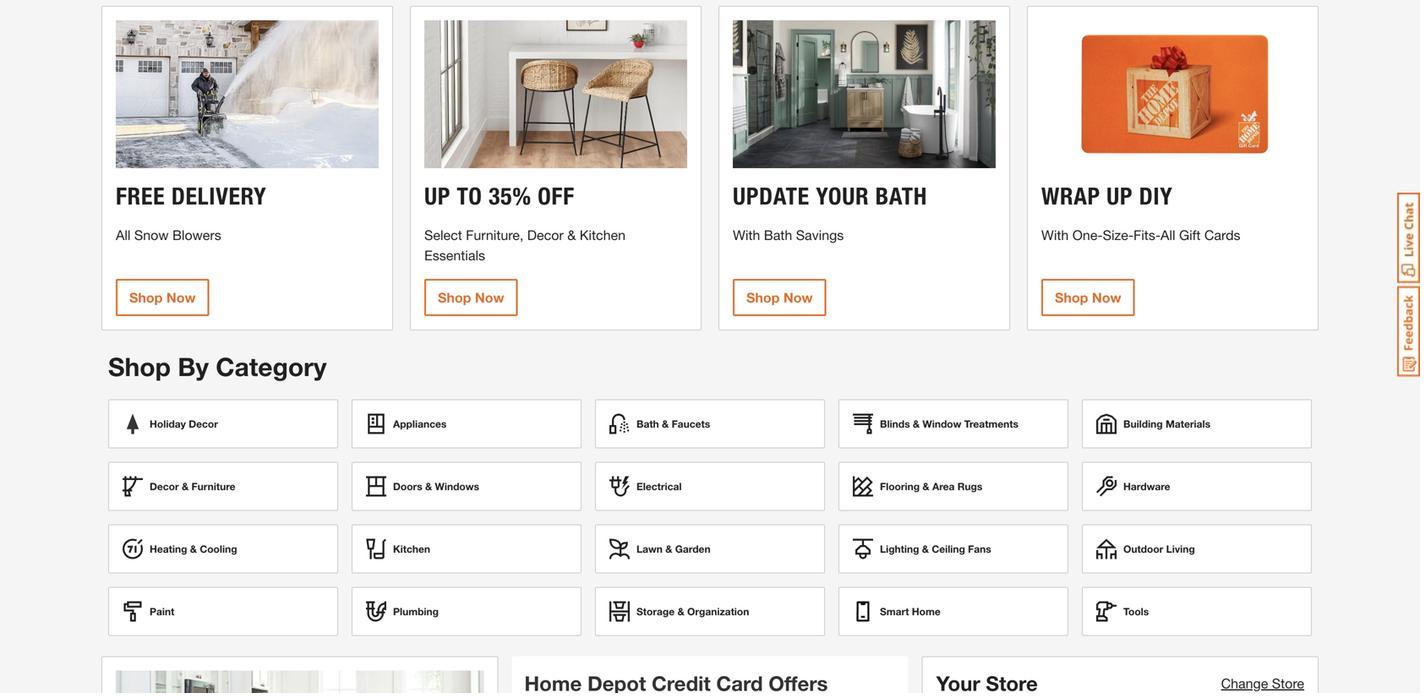 Task type: describe. For each thing, give the bounding box(es) containing it.
holiday decor link
[[108, 400, 338, 449]]

free
[[116, 182, 165, 211]]

select
[[424, 227, 462, 243]]

lighting & ceiling fans link
[[839, 525, 1069, 574]]

hardware
[[1124, 481, 1171, 493]]

shop now for update
[[747, 290, 813, 306]]

area
[[933, 481, 955, 493]]

building materials link
[[1082, 400, 1312, 449]]

wrap
[[1042, 182, 1101, 211]]

doors & windows link
[[352, 462, 582, 511]]

outdoor
[[1124, 543, 1164, 555]]

with for wrap up diy
[[1042, 227, 1069, 243]]

window
[[923, 418, 962, 430]]

lighting
[[880, 543, 920, 555]]

storage & organization link
[[595, 587, 825, 636]]

storage & organization
[[637, 606, 750, 618]]

bath & faucets link
[[595, 400, 825, 449]]

flooring & area rugs
[[880, 481, 983, 493]]

shop now for wrap
[[1055, 290, 1122, 306]]

gift
[[1180, 227, 1201, 243]]

with bath savings
[[733, 227, 844, 243]]

decor inside the 'decor & furniture' link
[[150, 481, 179, 493]]

blinds & window treatments
[[880, 418, 1019, 430]]

blinds & window treatments link
[[839, 400, 1069, 449]]

flooring
[[880, 481, 920, 493]]

& for blinds & window treatments
[[913, 418, 920, 430]]

treatments
[[965, 418, 1019, 430]]

home
[[912, 606, 941, 618]]

shop now link for update
[[733, 279, 827, 316]]

flooring & area rugs link
[[839, 462, 1069, 511]]

select furniture, decor & kitchen essentials
[[424, 227, 626, 263]]

35%
[[489, 182, 532, 211]]

outdoor living
[[1124, 543, 1195, 555]]

& for lawn & garden
[[666, 543, 673, 555]]

up to 35% off
[[424, 182, 575, 211]]

shop now link for up
[[424, 279, 518, 316]]

all snow blowers
[[116, 227, 221, 243]]

& for storage & organization
[[678, 606, 685, 618]]

materials
[[1166, 418, 1211, 430]]

kitchen inside select furniture, decor & kitchen essentials
[[580, 227, 626, 243]]

appliances link
[[352, 400, 582, 449]]

decor & furniture link
[[108, 462, 338, 511]]

furniture
[[192, 481, 236, 493]]

shop for wrap
[[1055, 290, 1089, 306]]

paint
[[150, 606, 174, 618]]

change store link
[[1222, 676, 1305, 692]]

plumbing link
[[352, 587, 582, 636]]

off
[[538, 182, 575, 211]]

shop for up
[[438, 290, 471, 306]]

windows
[[435, 481, 479, 493]]

holiday decor
[[150, 418, 218, 430]]

image for wrap up diy image
[[1042, 20, 1305, 168]]

living
[[1167, 543, 1195, 555]]

wrap up diy
[[1042, 182, 1173, 211]]

lawn & garden
[[637, 543, 711, 555]]

heating & cooling link
[[108, 525, 338, 574]]

update
[[733, 182, 810, 211]]

organization
[[687, 606, 750, 618]]

smart home link
[[839, 587, 1069, 636]]

cards
[[1205, 227, 1241, 243]]

cooling
[[200, 543, 237, 555]]

blinds
[[880, 418, 910, 430]]

tools
[[1124, 606, 1149, 618]]

shop by category
[[108, 352, 327, 382]]

snow
[[134, 227, 169, 243]]

size-
[[1103, 227, 1134, 243]]

0 horizontal spatial kitchen
[[393, 543, 430, 555]]

decor & furniture
[[150, 481, 236, 493]]

& for doors & windows
[[425, 481, 432, 493]]

furniture,
[[466, 227, 524, 243]]

category
[[216, 352, 327, 382]]

one-
[[1073, 227, 1103, 243]]

ceiling
[[932, 543, 966, 555]]

kitchen link
[[352, 525, 582, 574]]

bath
[[876, 182, 928, 211]]

decor inside holiday decor link
[[189, 418, 218, 430]]

holiday decor placeholder image
[[123, 414, 143, 434]]

building materials
[[1124, 418, 1211, 430]]

outdoor living link
[[1082, 525, 1312, 574]]

savings
[[796, 227, 844, 243]]

tools link
[[1082, 587, 1312, 636]]

diy
[[1140, 182, 1173, 211]]

storage
[[637, 606, 675, 618]]

fans
[[968, 543, 992, 555]]

blowers
[[172, 227, 221, 243]]

rugs
[[958, 481, 983, 493]]

& for heating & cooling
[[190, 543, 197, 555]]

with for update your bath
[[733, 227, 760, 243]]

image for update your bath image
[[733, 20, 996, 168]]

1 all from the left
[[116, 227, 131, 243]]

appliances
[[393, 418, 447, 430]]

decor inside select furniture, decor & kitchen essentials
[[527, 227, 564, 243]]

your
[[816, 182, 869, 211]]



Task type: vqa. For each thing, say whether or not it's contained in the screenshot.


Task type: locate. For each thing, give the bounding box(es) containing it.
up
[[424, 182, 451, 211], [1107, 182, 1133, 211]]

bath left faucets
[[637, 418, 659, 430]]

hardware link
[[1082, 462, 1312, 511]]

smart home placeholder image
[[853, 602, 874, 622]]

0 horizontal spatial with
[[733, 227, 760, 243]]

0 vertical spatial bath
[[764, 227, 793, 243]]

bath
[[764, 227, 793, 243], [637, 418, 659, 430]]

up left to
[[424, 182, 451, 211]]

holiday
[[150, 418, 186, 430]]

image for up to 35% off image
[[424, 20, 687, 168]]

decor
[[527, 227, 564, 243], [189, 418, 218, 430], [150, 481, 179, 493]]

shop now for free
[[129, 290, 196, 306]]

1 vertical spatial bath
[[637, 418, 659, 430]]

heating
[[150, 543, 187, 555]]

shop left by
[[108, 352, 171, 382]]

paint link
[[108, 587, 338, 636]]

bath down the update
[[764, 227, 793, 243]]

with left one- at the right top of the page
[[1042, 227, 1069, 243]]

1 up from the left
[[424, 182, 451, 211]]

shop now link for wrap
[[1042, 279, 1135, 316]]

& down off on the top left
[[568, 227, 576, 243]]

& inside select furniture, decor & kitchen essentials
[[568, 227, 576, 243]]

update your bath
[[733, 182, 928, 211]]

smart
[[880, 606, 909, 618]]

0 horizontal spatial decor
[[150, 481, 179, 493]]

smart home
[[880, 606, 941, 618]]

1 now from the left
[[166, 290, 196, 306]]

shop now for up
[[438, 290, 504, 306]]

shop now link for free
[[116, 279, 209, 316]]

2 vertical spatial decor
[[150, 481, 179, 493]]

building
[[1124, 418, 1163, 430]]

now for to
[[475, 290, 504, 306]]

feedback link image
[[1398, 286, 1421, 377]]

store
[[1272, 676, 1305, 692]]

1 shop now from the left
[[129, 290, 196, 306]]

now for up
[[1092, 290, 1122, 306]]

3 shop now from the left
[[747, 290, 813, 306]]

garden
[[675, 543, 711, 555]]

electrical
[[637, 481, 682, 493]]

all left 'snow'
[[116, 227, 131, 243]]

& left faucets
[[662, 418, 669, 430]]

0 horizontal spatial bath
[[637, 418, 659, 430]]

shop now down the with bath savings
[[747, 290, 813, 306]]

by
[[178, 352, 209, 382]]

shop now link down essentials
[[424, 279, 518, 316]]

free delivery
[[116, 182, 267, 211]]

3 shop now link from the left
[[733, 279, 827, 316]]

& right lawn
[[666, 543, 673, 555]]

shop now down one- at the right top of the page
[[1055, 290, 1122, 306]]

essentials
[[424, 247, 485, 263]]

up left diy
[[1107, 182, 1133, 211]]

change store
[[1222, 676, 1305, 692]]

2 now from the left
[[475, 290, 504, 306]]

faucets
[[672, 418, 710, 430]]

shop now link down all snow blowers
[[116, 279, 209, 316]]

doors & windows
[[393, 481, 479, 493]]

shop now link
[[116, 279, 209, 316], [424, 279, 518, 316], [733, 279, 827, 316], [1042, 279, 1135, 316]]

&
[[568, 227, 576, 243], [662, 418, 669, 430], [913, 418, 920, 430], [182, 481, 189, 493], [425, 481, 432, 493], [923, 481, 930, 493], [190, 543, 197, 555], [666, 543, 673, 555], [922, 543, 929, 555], [678, 606, 685, 618]]

with one-size-fits-all gift cards
[[1042, 227, 1241, 243]]

1 vertical spatial decor
[[189, 418, 218, 430]]

0 vertical spatial kitchen
[[580, 227, 626, 243]]

2 all from the left
[[1161, 227, 1176, 243]]

shop
[[129, 290, 163, 306], [438, 290, 471, 306], [747, 290, 780, 306], [1055, 290, 1089, 306], [108, 352, 171, 382]]

shop down 'snow'
[[129, 290, 163, 306]]

2 shop now link from the left
[[424, 279, 518, 316]]

1 horizontal spatial bath
[[764, 227, 793, 243]]

& left ceiling
[[922, 543, 929, 555]]

shop now link down the with bath savings
[[733, 279, 827, 316]]

& for flooring & area rugs
[[923, 481, 930, 493]]

1 horizontal spatial up
[[1107, 182, 1133, 211]]

1 horizontal spatial kitchen
[[580, 227, 626, 243]]

lighting & ceiling fans
[[880, 543, 992, 555]]

lawn & garden link
[[595, 525, 825, 574]]

& for decor & furniture
[[182, 481, 189, 493]]

decor down off on the top left
[[527, 227, 564, 243]]

now down size-
[[1092, 290, 1122, 306]]

& inside 'link'
[[922, 543, 929, 555]]

with
[[733, 227, 760, 243], [1042, 227, 1069, 243]]

& right "blinds"
[[913, 418, 920, 430]]

4 shop now from the left
[[1055, 290, 1122, 306]]

fits-
[[1134, 227, 1161, 243]]

0 vertical spatial decor
[[527, 227, 564, 243]]

& right doors
[[425, 481, 432, 493]]

now down the with bath savings
[[784, 290, 813, 306]]

shop down the with bath savings
[[747, 290, 780, 306]]

shop down essentials
[[438, 290, 471, 306]]

decor right holiday
[[189, 418, 218, 430]]

4 now from the left
[[1092, 290, 1122, 306]]

decor left furniture
[[150, 481, 179, 493]]

1 horizontal spatial all
[[1161, 227, 1176, 243]]

now down all snow blowers
[[166, 290, 196, 306]]

2 horizontal spatial decor
[[527, 227, 564, 243]]

0 horizontal spatial up
[[424, 182, 451, 211]]

delivery
[[171, 182, 267, 211]]

1 horizontal spatial decor
[[189, 418, 218, 430]]

bath inside 'bath & faucets' link
[[637, 418, 659, 430]]

lawn
[[637, 543, 663, 555]]

shop for update
[[747, 290, 780, 306]]

& left area
[[923, 481, 930, 493]]

0 horizontal spatial all
[[116, 227, 131, 243]]

heating & cooling
[[150, 543, 237, 555]]

shop for free
[[129, 290, 163, 306]]

now for your
[[784, 290, 813, 306]]

shop now
[[129, 290, 196, 306], [438, 290, 504, 306], [747, 290, 813, 306], [1055, 290, 1122, 306]]

shop down one- at the right top of the page
[[1055, 290, 1089, 306]]

1 vertical spatial kitchen
[[393, 543, 430, 555]]

live chat image
[[1398, 193, 1421, 283]]

shop now down all snow blowers
[[129, 290, 196, 306]]

& for lighting & ceiling fans
[[922, 543, 929, 555]]

now for delivery
[[166, 290, 196, 306]]

image for free delivery image
[[116, 20, 379, 168]]

all left the gift
[[1161, 227, 1176, 243]]

2 shop now from the left
[[438, 290, 504, 306]]

1 shop now link from the left
[[116, 279, 209, 316]]

1 horizontal spatial with
[[1042, 227, 1069, 243]]

4 shop now link from the left
[[1042, 279, 1135, 316]]

plumbing
[[393, 606, 439, 618]]

2 with from the left
[[1042, 227, 1069, 243]]

& left furniture
[[182, 481, 189, 493]]

all
[[116, 227, 131, 243], [1161, 227, 1176, 243]]

now
[[166, 290, 196, 306], [475, 290, 504, 306], [784, 290, 813, 306], [1092, 290, 1122, 306]]

change
[[1222, 676, 1269, 692]]

electrical link
[[595, 462, 825, 511]]

now down essentials
[[475, 290, 504, 306]]

bath & faucets
[[637, 418, 710, 430]]

& for bath & faucets
[[662, 418, 669, 430]]

1 with from the left
[[733, 227, 760, 243]]

with down the update
[[733, 227, 760, 243]]

kitchen
[[580, 227, 626, 243], [393, 543, 430, 555]]

3 now from the left
[[784, 290, 813, 306]]

& right storage
[[678, 606, 685, 618]]

& left cooling on the bottom of the page
[[190, 543, 197, 555]]

doors
[[393, 481, 423, 493]]

shop now down essentials
[[438, 290, 504, 306]]

to
[[457, 182, 482, 211]]

shop now link down one- at the right top of the page
[[1042, 279, 1135, 316]]

2 up from the left
[[1107, 182, 1133, 211]]



